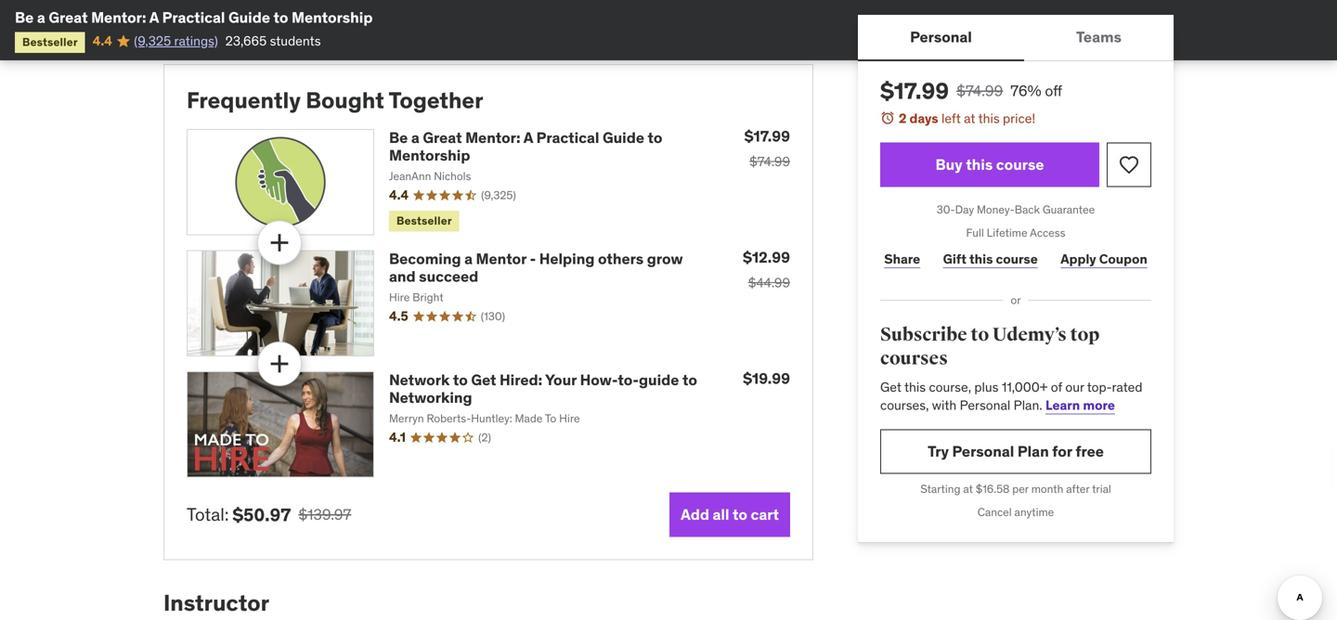 Task type: vqa. For each thing, say whether or not it's contained in the screenshot.
Starting at $16.58 per month after trial Cancel anytime
yes



Task type: describe. For each thing, give the bounding box(es) containing it.
jeanann
[[389, 169, 431, 183]]

access
[[1030, 226, 1066, 240]]

back
[[1015, 203, 1040, 217]]

lifetime
[[987, 226, 1028, 240]]

or
[[1011, 293, 1021, 308]]

(130)
[[481, 309, 505, 324]]

nichols
[[434, 169, 471, 183]]

subscribe to udemy's top courses
[[880, 324, 1100, 370]]

apply coupon button
[[1057, 241, 1151, 278]]

top-
[[1087, 379, 1112, 395]]

a for becoming a mentor - helping others grow and succeed hire bright
[[464, 249, 473, 268]]

this for get
[[904, 379, 926, 395]]

guide
[[639, 370, 679, 390]]

try personal plan for free link
[[880, 429, 1151, 474]]

starting
[[920, 482, 961, 496]]

this for buy
[[966, 155, 993, 174]]

others
[[598, 249, 644, 268]]

courses,
[[880, 397, 929, 414]]

this left price!
[[978, 110, 1000, 127]]

total:
[[187, 503, 229, 526]]

a for be a great mentor: a practical guide to mentorship
[[37, 8, 45, 27]]

$74.99 for $17.99 $74.99 76% off
[[957, 81, 1003, 100]]

great for be a great mentor: a practical guide to mentorship jeanann nichols
[[423, 128, 462, 147]]

helping
[[539, 249, 595, 268]]

add all to cart button
[[670, 493, 790, 537]]

0 vertical spatial at
[[964, 110, 975, 127]]

buy this course button
[[880, 143, 1099, 187]]

anytime
[[1015, 505, 1054, 519]]

buy this course
[[936, 155, 1044, 174]]

courses
[[880, 347, 948, 370]]

hired:
[[500, 370, 542, 390]]

month
[[1031, 482, 1064, 496]]

hire inside network to get hired: your how-to-guide to networking merryn roberts-huntley: made to hire
[[559, 411, 580, 426]]

top
[[1070, 324, 1100, 346]]

to inside be a great mentor: a practical guide to mentorship jeanann nichols
[[648, 128, 663, 147]]

be a great mentor: a practical guide to mentorship link
[[389, 128, 663, 165]]

bought
[[306, 87, 384, 114]]

$50.97
[[233, 504, 291, 526]]

your
[[545, 370, 577, 390]]

with
[[932, 397, 957, 414]]

grow
[[647, 249, 683, 268]]

to
[[545, 411, 556, 426]]

full
[[966, 226, 984, 240]]

(9,325 ratings)
[[134, 32, 218, 49]]

get this course, plus 11,000+ of our top-rated courses, with personal plan.
[[880, 379, 1143, 414]]

learn more
[[1046, 397, 1115, 414]]

becoming
[[389, 249, 461, 268]]

76%
[[1011, 81, 1041, 100]]

instructor
[[163, 589, 269, 617]]

2 reviews element
[[478, 430, 491, 446]]

left
[[942, 110, 961, 127]]

practical for be a great mentor: a practical guide to mentorship
[[162, 8, 225, 27]]

mentor: for be a great mentor: a practical guide to mentorship
[[91, 8, 146, 27]]

be a great mentor: a practical guide to mentorship
[[15, 8, 373, 27]]

rated
[[1112, 379, 1143, 395]]

together
[[389, 87, 483, 114]]

price!
[[1003, 110, 1036, 127]]

this for gift
[[969, 251, 993, 267]]

all
[[713, 505, 729, 524]]

alarm image
[[880, 111, 895, 125]]

plan.
[[1014, 397, 1043, 414]]

$139.97
[[298, 505, 351, 524]]

a for be a great mentor: a practical guide to mentorship jeanann nichols
[[523, 128, 533, 147]]

mentor
[[476, 249, 527, 268]]

teams button
[[1024, 15, 1174, 59]]

course,
[[929, 379, 971, 395]]

a for be a great mentor: a practical guide to mentorship jeanann nichols
[[411, 128, 420, 147]]

apply
[[1061, 251, 1096, 267]]

$17.99 $74.99 76% off
[[880, 77, 1062, 105]]

cart
[[751, 505, 779, 524]]

add
[[681, 505, 709, 524]]

$19.99
[[743, 369, 790, 388]]

ratings)
[[174, 32, 218, 49]]

$16.58
[[976, 482, 1010, 496]]

$17.99 $74.99
[[744, 127, 790, 170]]

be a great mentor: a practical guide to mentorship jeanann nichols
[[389, 128, 663, 183]]

4.4 for (9,325 ratings)
[[93, 32, 112, 49]]

4.4 for (9,325)
[[389, 187, 409, 204]]

and
[[389, 267, 416, 286]]

1 vertical spatial bestseller
[[397, 214, 452, 228]]

frequently bought together
[[187, 87, 483, 114]]

network
[[389, 370, 450, 390]]

practical for be a great mentor: a practical guide to mentorship jeanann nichols
[[536, 128, 599, 147]]

at inside the starting at $16.58 per month after trial cancel anytime
[[963, 482, 973, 496]]

4.5
[[389, 308, 408, 325]]

becoming a mentor - helping others grow and succeed hire bright
[[389, 249, 683, 304]]

get inside network to get hired: your how-to-guide to networking merryn roberts-huntley: made to hire
[[471, 370, 496, 390]]

learn
[[1046, 397, 1080, 414]]

(2)
[[478, 431, 491, 445]]

per
[[1012, 482, 1029, 496]]

hire inside the becoming a mentor - helping others grow and succeed hire bright
[[389, 290, 410, 304]]



Task type: locate. For each thing, give the bounding box(es) containing it.
130 reviews element
[[481, 309, 505, 324]]

30-
[[937, 203, 955, 217]]

for
[[1052, 442, 1072, 461]]

0 vertical spatial hire
[[389, 290, 410, 304]]

0 horizontal spatial bestseller
[[22, 35, 78, 49]]

0 horizontal spatial practical
[[162, 8, 225, 27]]

a inside be a great mentor: a practical guide to mentorship jeanann nichols
[[523, 128, 533, 147]]

1 vertical spatial $17.99
[[744, 127, 790, 146]]

1 vertical spatial personal
[[960, 397, 1011, 414]]

be
[[15, 8, 34, 27], [389, 128, 408, 147]]

this up courses,
[[904, 379, 926, 395]]

mentor: for be a great mentor: a practical guide to mentorship jeanann nichols
[[465, 128, 520, 147]]

mentorship for be a great mentor: a practical guide to mentorship jeanann nichols
[[389, 146, 470, 165]]

0 vertical spatial bestseller
[[22, 35, 78, 49]]

$17.99
[[880, 77, 949, 105], [744, 127, 790, 146]]

tab list containing personal
[[858, 15, 1174, 61]]

1 horizontal spatial practical
[[536, 128, 599, 147]]

1 horizontal spatial get
[[880, 379, 902, 395]]

0 vertical spatial $17.99
[[880, 77, 949, 105]]

off
[[1045, 81, 1062, 100]]

4.1
[[389, 429, 406, 446]]

23,665
[[225, 32, 267, 49]]

course for buy this course
[[996, 155, 1044, 174]]

30-day money-back guarantee full lifetime access
[[937, 203, 1095, 240]]

hire
[[389, 290, 410, 304], [559, 411, 580, 426]]

at right "left"
[[964, 110, 975, 127]]

succeed
[[419, 267, 478, 286]]

money-
[[977, 203, 1015, 217]]

1 vertical spatial mentor:
[[465, 128, 520, 147]]

plus
[[974, 379, 999, 395]]

0 horizontal spatial hire
[[389, 290, 410, 304]]

guide for be a great mentor: a practical guide to mentorship jeanann nichols
[[603, 128, 644, 147]]

after
[[1066, 482, 1090, 496]]

0 horizontal spatial great
[[49, 8, 88, 27]]

1 horizontal spatial $17.99
[[880, 77, 949, 105]]

1 vertical spatial a
[[523, 128, 533, 147]]

1 vertical spatial 4.4
[[389, 187, 409, 204]]

at
[[964, 110, 975, 127], [963, 482, 973, 496]]

to inside 'subscribe to udemy's top courses'
[[971, 324, 989, 346]]

total: $50.97 $139.97
[[187, 503, 351, 526]]

to
[[274, 8, 288, 27], [648, 128, 663, 147], [971, 324, 989, 346], [453, 370, 468, 390], [682, 370, 697, 390], [733, 505, 748, 524]]

this right gift
[[969, 251, 993, 267]]

0 horizontal spatial guide
[[228, 8, 270, 27]]

get
[[471, 370, 496, 390], [880, 379, 902, 395]]

great for be a great mentor: a practical guide to mentorship
[[49, 8, 88, 27]]

0 vertical spatial personal
[[910, 27, 972, 46]]

1 horizontal spatial hire
[[559, 411, 580, 426]]

a for be a great mentor: a practical guide to mentorship
[[149, 8, 159, 27]]

starting at $16.58 per month after trial cancel anytime
[[920, 482, 1111, 519]]

2 vertical spatial a
[[464, 249, 473, 268]]

personal button
[[858, 15, 1024, 59]]

1 horizontal spatial a
[[523, 128, 533, 147]]

$44.99
[[748, 274, 790, 291]]

practical inside be a great mentor: a practical guide to mentorship jeanann nichols
[[536, 128, 599, 147]]

personal inside button
[[910, 27, 972, 46]]

1 horizontal spatial mentor:
[[465, 128, 520, 147]]

networking
[[389, 388, 472, 407]]

this inside the get this course, plus 11,000+ of our top-rated courses, with personal plan.
[[904, 379, 926, 395]]

a inside the becoming a mentor - helping others grow and succeed hire bright
[[464, 249, 473, 268]]

roberts-
[[427, 411, 471, 426]]

0 vertical spatial course
[[996, 155, 1044, 174]]

this inside button
[[966, 155, 993, 174]]

apply coupon
[[1061, 251, 1148, 267]]

be for be a great mentor: a practical guide to mentorship jeanann nichols
[[389, 128, 408, 147]]

trial
[[1092, 482, 1111, 496]]

share button
[[880, 241, 924, 278]]

$74.99 inside '$17.99 $74.99'
[[750, 153, 790, 170]]

be inside be a great mentor: a practical guide to mentorship jeanann nichols
[[389, 128, 408, 147]]

hire right to
[[559, 411, 580, 426]]

personal
[[910, 27, 972, 46], [960, 397, 1011, 414], [952, 442, 1014, 461]]

0 horizontal spatial be
[[15, 8, 34, 27]]

coupon
[[1099, 251, 1148, 267]]

0 horizontal spatial mentor:
[[91, 8, 146, 27]]

personal up the $16.58
[[952, 442, 1014, 461]]

1 horizontal spatial a
[[411, 128, 420, 147]]

our
[[1065, 379, 1084, 395]]

frequently
[[187, 87, 301, 114]]

free
[[1076, 442, 1104, 461]]

mentorship up students
[[292, 8, 373, 27]]

network to get hired: your how-to-guide to networking merryn roberts-huntley: made to hire
[[389, 370, 697, 426]]

2 days left at this price!
[[899, 110, 1036, 127]]

1 course from the top
[[996, 155, 1044, 174]]

guide inside be a great mentor: a practical guide to mentorship jeanann nichols
[[603, 128, 644, 147]]

guide for be a great mentor: a practical guide to mentorship
[[228, 8, 270, 27]]

to-
[[618, 370, 639, 390]]

1 horizontal spatial mentorship
[[389, 146, 470, 165]]

students
[[270, 32, 321, 49]]

1 horizontal spatial guide
[[603, 128, 644, 147]]

0 horizontal spatial $74.99
[[750, 153, 790, 170]]

2 vertical spatial personal
[[952, 442, 1014, 461]]

$74.99 for $17.99 $74.99
[[750, 153, 790, 170]]

this right buy
[[966, 155, 993, 174]]

wishlist image
[[1118, 154, 1140, 176]]

0 horizontal spatial a
[[37, 8, 45, 27]]

subscribe
[[880, 324, 967, 346]]

try
[[928, 442, 949, 461]]

learn more link
[[1046, 397, 1115, 414]]

huntley:
[[471, 411, 512, 426]]

1 vertical spatial $74.99
[[750, 153, 790, 170]]

personal inside the get this course, plus 11,000+ of our top-rated courses, with personal plan.
[[960, 397, 1011, 414]]

4.4 down jeanann
[[389, 187, 409, 204]]

1 vertical spatial course
[[996, 251, 1038, 267]]

network to get hired: your how-to-guide to networking link
[[389, 370, 697, 407]]

0 vertical spatial a
[[37, 8, 45, 27]]

days
[[910, 110, 938, 127]]

2
[[899, 110, 907, 127]]

personal up $17.99 $74.99 76% off
[[910, 27, 972, 46]]

$12.99 $44.99
[[743, 248, 790, 291]]

get inside the get this course, plus 11,000+ of our top-rated courses, with personal plan.
[[880, 379, 902, 395]]

1 vertical spatial hire
[[559, 411, 580, 426]]

0 vertical spatial practical
[[162, 8, 225, 27]]

1 vertical spatial be
[[389, 128, 408, 147]]

1 horizontal spatial $74.99
[[957, 81, 1003, 100]]

1 vertical spatial practical
[[536, 128, 599, 147]]

hire up 4.5
[[389, 290, 410, 304]]

course for gift this course
[[996, 251, 1038, 267]]

of
[[1051, 379, 1062, 395]]

be for be a great mentor: a practical guide to mentorship
[[15, 8, 34, 27]]

0 horizontal spatial 4.4
[[93, 32, 112, 49]]

at left the $16.58
[[963, 482, 973, 496]]

1 vertical spatial great
[[423, 128, 462, 147]]

0 vertical spatial mentor:
[[91, 8, 146, 27]]

this
[[978, 110, 1000, 127], [966, 155, 993, 174], [969, 251, 993, 267], [904, 379, 926, 395]]

how-
[[580, 370, 618, 390]]

mentor: up nichols
[[465, 128, 520, 147]]

bright
[[413, 290, 444, 304]]

1 vertical spatial at
[[963, 482, 973, 496]]

share
[[884, 251, 920, 267]]

course up back
[[996, 155, 1044, 174]]

udemy's
[[993, 324, 1067, 346]]

1 horizontal spatial be
[[389, 128, 408, 147]]

$74.99 inside $17.99 $74.99 76% off
[[957, 81, 1003, 100]]

day
[[955, 203, 974, 217]]

0 horizontal spatial mentorship
[[292, 8, 373, 27]]

mentor: up "(9,325"
[[91, 8, 146, 27]]

0 vertical spatial great
[[49, 8, 88, 27]]

2 course from the top
[[996, 251, 1038, 267]]

merryn
[[389, 411, 424, 426]]

tab list
[[858, 15, 1174, 61]]

cancel
[[978, 505, 1012, 519]]

0 vertical spatial guide
[[228, 8, 270, 27]]

guarantee
[[1043, 203, 1095, 217]]

mentorship up jeanann
[[389, 146, 470, 165]]

0 horizontal spatial $17.99
[[744, 127, 790, 146]]

1 horizontal spatial great
[[423, 128, 462, 147]]

gift this course
[[943, 251, 1038, 267]]

0 vertical spatial be
[[15, 8, 34, 27]]

0 vertical spatial $74.99
[[957, 81, 1003, 100]]

(9,325)
[[481, 188, 516, 203]]

0 vertical spatial mentorship
[[292, 8, 373, 27]]

becoming a mentor - helping others grow and succeed link
[[389, 249, 683, 286]]

course inside button
[[996, 155, 1044, 174]]

0 vertical spatial a
[[149, 8, 159, 27]]

gift this course link
[[939, 241, 1042, 278]]

9325 reviews element
[[481, 188, 516, 203]]

23,665 students
[[225, 32, 321, 49]]

-
[[530, 249, 536, 268]]

made
[[515, 411, 543, 426]]

get up courses,
[[880, 379, 902, 395]]

1 horizontal spatial bestseller
[[397, 214, 452, 228]]

$17.99 for $17.99 $74.99 76% off
[[880, 77, 949, 105]]

get left hired:
[[471, 370, 496, 390]]

1 vertical spatial a
[[411, 128, 420, 147]]

a
[[149, 8, 159, 27], [523, 128, 533, 147]]

1 horizontal spatial 4.4
[[389, 187, 409, 204]]

mentorship for be a great mentor: a practical guide to mentorship
[[292, 8, 373, 27]]

mentorship inside be a great mentor: a practical guide to mentorship jeanann nichols
[[389, 146, 470, 165]]

mentor:
[[91, 8, 146, 27], [465, 128, 520, 147]]

a inside be a great mentor: a practical guide to mentorship jeanann nichols
[[411, 128, 420, 147]]

personal down plus
[[960, 397, 1011, 414]]

$17.99 for $17.99 $74.99
[[744, 127, 790, 146]]

1 vertical spatial guide
[[603, 128, 644, 147]]

course down lifetime at the top of the page
[[996, 251, 1038, 267]]

to inside add all to cart button
[[733, 505, 748, 524]]

0 vertical spatial 4.4
[[93, 32, 112, 49]]

4.4 left "(9,325"
[[93, 32, 112, 49]]

0 horizontal spatial a
[[149, 8, 159, 27]]

buy
[[936, 155, 963, 174]]

more
[[1083, 397, 1115, 414]]

teams
[[1076, 27, 1122, 46]]

2 horizontal spatial a
[[464, 249, 473, 268]]

mentor: inside be a great mentor: a practical guide to mentorship jeanann nichols
[[465, 128, 520, 147]]

great inside be a great mentor: a practical guide to mentorship jeanann nichols
[[423, 128, 462, 147]]

1 vertical spatial mentorship
[[389, 146, 470, 165]]

plan
[[1018, 442, 1049, 461]]

0 horizontal spatial get
[[471, 370, 496, 390]]



